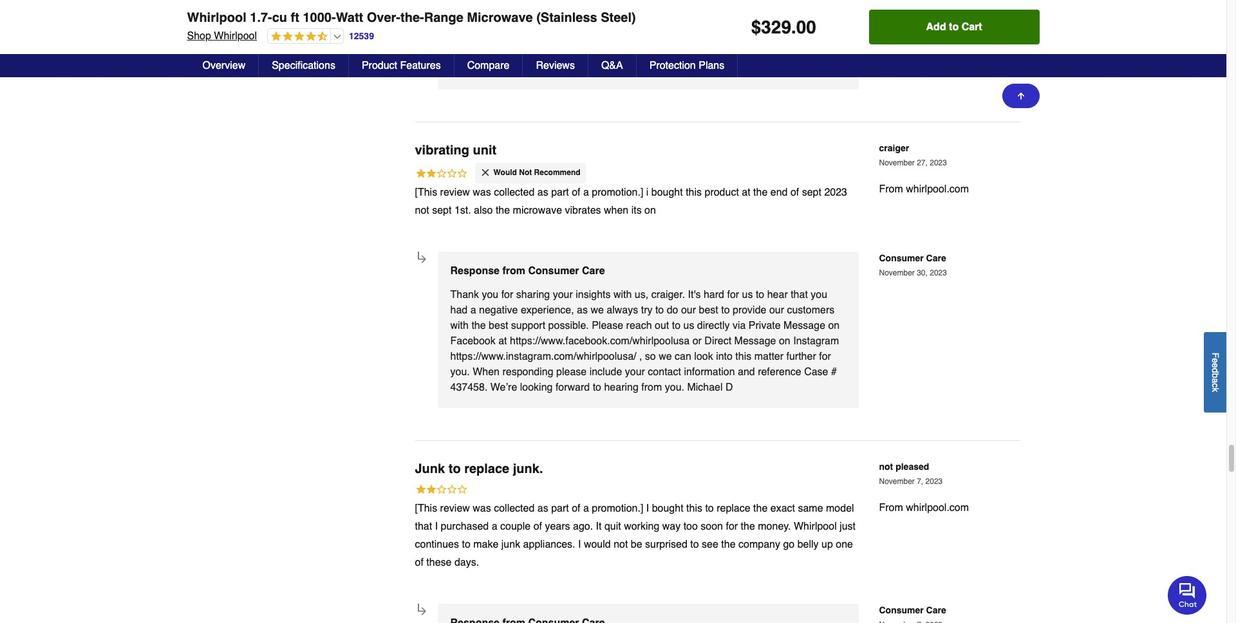 Task type: describe. For each thing, give the bounding box(es) containing it.
also
[[474, 205, 493, 217]]

our left "."
[[770, 17, 785, 28]]

you. up 437458.
[[451, 367, 470, 378]]

microwave
[[467, 10, 533, 25]]

years
[[545, 521, 570, 533]]

into inside thank you for sharing your insights with us, elguapo. it's hard for us to hear that you had a negative experience, as we always try to do our best to provide our customers with the best support possible. please reach out to us directly via facebook bit.ly/3emnje5 or instagram bit.ly/45urm02 so we can look into this matter further for you. we're looking forward to hearing from you.
[[723, 48, 740, 59]]

out for so
[[655, 32, 669, 44]]

the inside thank you for sharing your insights with us, elguapo. it's hard for us to hear that you had a negative experience, as we always try to do our best to provide our customers with the best support possible. please reach out to us directly via facebook bit.ly/3emnje5 or instagram bit.ly/45urm02 so we can look into this matter further for you. we're looking forward to hearing from you.
[[472, 32, 486, 44]]

we're inside 'thank you for sharing your insights with us, craiger. it's hard for us to hear that you had a negative experience, as we always try to do our best to provide our customers with the best support possible. please reach out to us directly via private message on facebook at https://www.facebook.com/whirlpoolusa or direct message on instagram https://www.instagram.com/whirlpoolusa/ , so we can look into this matter further for you. when responding please include your contact information and reference case # 437458. we're looking forward to hearing from you.  michael d'
[[491, 382, 517, 394]]

possible. for at
[[548, 320, 589, 332]]

us down craiger.
[[684, 320, 695, 332]]

would not recommend
[[494, 168, 581, 177]]

of up ago.
[[572, 503, 581, 515]]

of right end
[[791, 187, 799, 199]]

$
[[751, 17, 761, 37]]

would
[[494, 168, 517, 177]]

craiger.
[[652, 289, 685, 301]]

cart
[[962, 21, 983, 33]]

c
[[1211, 383, 1221, 388]]

your for bit.ly/45urm02
[[553, 1, 573, 13]]

at inside 'thank you for sharing your insights with us, craiger. it's hard for us to hear that you had a negative experience, as we always try to do our best to provide our customers with the best support possible. please reach out to us directly via private message on facebook at https://www.facebook.com/whirlpoolusa or direct message on instagram https://www.instagram.com/whirlpoolusa/ , so we can look into this matter further for you. when responding please include your contact information and reference case # 437458. we're looking forward to hearing from you.  michael d'
[[499, 336, 507, 347]]

0 vertical spatial message
[[784, 320, 826, 332]]

1.7-
[[250, 10, 272, 25]]

look inside 'thank you for sharing your insights with us, craiger. it's hard for us to hear that you had a negative experience, as we always try to do our best to provide our customers with the best support possible. please reach out to us directly via private message on facebook at https://www.facebook.com/whirlpoolusa or direct message on instagram https://www.instagram.com/whirlpoolusa/ , so we can look into this matter further for you. when responding please include your contact information and reference case # 437458. we're looking forward to hearing from you.  michael d'
[[695, 351, 713, 363]]

continues
[[415, 539, 459, 551]]

hearing inside 'thank you for sharing your insights with us, craiger. it's hard for us to hear that you had a negative experience, as we always try to do our best to provide our customers with the best support possible. please reach out to us directly via private message on facebook at https://www.facebook.com/whirlpoolusa or direct message on instagram https://www.instagram.com/whirlpoolusa/ , so we can look into this matter further for you. when responding please include your contact information and reference case # 437458. we're looking forward to hearing from you.  michael d'
[[604, 382, 639, 394]]

2 vertical spatial your
[[625, 367, 645, 378]]

of up vibrates
[[572, 187, 581, 199]]

part for microwave
[[551, 187, 569, 199]]

and
[[738, 367, 755, 378]]

of left these
[[415, 557, 424, 569]]

best up when
[[489, 320, 508, 332]]

product features
[[362, 60, 441, 71]]

features
[[400, 60, 441, 71]]

support for facebook
[[511, 320, 546, 332]]

not inside [this review was collected as part of a promotion.] i bought this to replace the exact same model that i purchased a couple of years ago. it quit working way too soon for the money. whirlpool just continues to make junk appliances. i would not be surprised to see the company go belly up one of these days.
[[614, 539, 628, 551]]

overview button
[[190, 54, 259, 77]]

sharing for instagram
[[516, 1, 550, 13]]

into inside 'thank you for sharing your insights with us, craiger. it's hard for us to hear that you had a negative experience, as we always try to do our best to provide our customers with the best support possible. please reach out to us directly via private message on facebook at https://www.facebook.com/whirlpoolusa or direct message on instagram https://www.instagram.com/whirlpoolusa/ , so we can look into this matter further for you. when responding please include your contact information and reference case # 437458. we're looking forward to hearing from you.  michael d'
[[716, 351, 733, 363]]

hard for craiger.
[[704, 289, 725, 301]]

steel)
[[601, 10, 636, 25]]

a up ago.
[[584, 503, 589, 515]]

2023 inside craiger november 27, 2023
[[930, 158, 947, 167]]

hear for private
[[768, 289, 788, 301]]

looking inside thank you for sharing your insights with us, elguapo. it's hard for us to hear that you had a negative experience, as we always try to do our best to provide our customers with the best support possible. please reach out to us directly via facebook bit.ly/3emnje5 or instagram bit.ly/45urm02 so we can look into this matter further for you. we're looking forward to hearing from you.
[[502, 63, 535, 75]]

this inside 'thank you for sharing your insights with us, craiger. it's hard for us to hear that you had a negative experience, as we always try to do our best to provide our customers with the best support possible. please reach out to us directly via private message on facebook at https://www.facebook.com/whirlpoolusa or direct message on instagram https://www.instagram.com/whirlpoolusa/ , so we can look into this matter further for you. when responding please include your contact information and reference case # 437458. we're looking forward to hearing from you.  michael d'
[[736, 351, 752, 363]]

model
[[826, 503, 854, 515]]

7,
[[917, 477, 924, 486]]

contact
[[648, 367, 681, 378]]

the right see
[[722, 539, 736, 551]]

responding
[[503, 367, 554, 378]]

response
[[451, 266, 500, 277]]

negative for facebook
[[479, 305, 518, 317]]

private
[[749, 320, 781, 332]]

vibrating  unit
[[415, 143, 497, 158]]

junk to replace junk.
[[415, 462, 543, 477]]

or inside thank you for sharing your insights with us, elguapo. it's hard for us to hear that you had a negative experience, as we always try to do our best to provide our customers with the best support possible. please reach out to us directly via facebook bit.ly/3emnje5 or instagram bit.ly/45urm02 so we can look into this matter further for you. we're looking forward to hearing from you.
[[522, 48, 531, 59]]

with left craiger.
[[614, 289, 632, 301]]

bought for working
[[652, 503, 684, 515]]

sharing for facebook
[[516, 289, 550, 301]]

we're inside thank you for sharing your insights with us, elguapo. it's hard for us to hear that you had a negative experience, as we always try to do our best to provide our customers with the best support possible. please reach out to us directly via facebook bit.ly/3emnje5 or instagram bit.ly/45urm02 so we can look into this matter further for you. we're looking forward to hearing from you.
[[473, 63, 500, 75]]

[this review was collected as part of a promotion.] i  bought  this  product  at  the  end  of  sept   2023 not  sept  1st.  also  the  microwave  vibrates  when  its  on
[[415, 187, 848, 217]]

company
[[739, 539, 781, 551]]

the right also
[[496, 205, 510, 217]]

range
[[424, 10, 464, 25]]

whirlpool 1.7-cu ft 1000-watt over-the-range microwave (stainless steel)
[[187, 10, 636, 25]]

instagram inside 'thank you for sharing your insights with us, craiger. it's hard for us to hear that you had a negative experience, as we always try to do our best to provide our customers with the best support possible. please reach out to us directly via private message on facebook at https://www.facebook.com/whirlpoolusa or direct message on instagram https://www.instagram.com/whirlpoolusa/ , so we can look into this matter further for you. when responding please include your contact information and reference case # 437458. we're looking forward to hearing from you.  michael d'
[[794, 336, 839, 347]]

you. down contact
[[665, 382, 685, 394]]

1 vertical spatial consumer
[[528, 266, 579, 277]]

working
[[624, 521, 660, 533]]

0 vertical spatial whirlpool
[[187, 10, 246, 25]]

not pleased november 7, 2023
[[880, 462, 943, 486]]

negative for instagram
[[479, 17, 518, 28]]

a inside thank you for sharing your insights with us, elguapo. it's hard for us to hear that you had a negative experience, as we always try to do our best to provide our customers with the best support possible. please reach out to us directly via facebook bit.ly/3emnje5 or instagram bit.ly/45urm02 so we can look into this matter further for you. we're looking forward to hearing from you.
[[471, 17, 476, 28]]

reviews button
[[523, 54, 589, 77]]

insights for craiger.
[[576, 289, 611, 301]]

protection plans button
[[637, 54, 738, 77]]

with up bit.ly/45urm02
[[614, 1, 632, 13]]

https://www.facebook.com/whirlpoolusa
[[510, 336, 690, 347]]

b
[[1211, 373, 1221, 378]]

the up company
[[741, 521, 755, 533]]

plans
[[699, 60, 725, 71]]

our up private
[[770, 305, 785, 317]]

to inside button
[[949, 21, 959, 33]]

hearing inside thank you for sharing your insights with us, elguapo. it's hard for us to hear that you had a negative experience, as we always try to do our best to provide our customers with the best support possible. please reach out to us directly via facebook bit.ly/3emnje5 or instagram bit.ly/45urm02 so we can look into this matter further for you. we're looking forward to hearing from you.
[[587, 63, 621, 75]]

recommend
[[534, 168, 581, 177]]

thank for thank you for sharing your insights with us, elguapo. it's hard for us to hear that you had a negative experience, as we always try to do our best to provide our customers with the best support possible. please reach out to us directly via facebook bit.ly/3emnje5 or instagram bit.ly/45urm02 so we can look into this matter further for you. we're looking forward to hearing from you.
[[451, 1, 479, 13]]

shop
[[187, 30, 211, 42]]

looking inside 'thank you for sharing your insights with us, craiger. it's hard for us to hear that you had a negative experience, as we always try to do our best to provide our customers with the best support possible. please reach out to us directly via private message on facebook at https://www.facebook.com/whirlpoolusa or direct message on instagram https://www.instagram.com/whirlpoolusa/ , so we can look into this matter further for you. when responding please include your contact information and reference case # 437458. we're looking forward to hearing from you.  michael d'
[[520, 382, 553, 394]]

specifications
[[272, 60, 336, 71]]

not inside not pleased november 7, 2023
[[880, 462, 894, 472]]

1 vertical spatial i
[[435, 521, 438, 533]]

[this review was collected as part of a promotion.] i bought this to replace the exact same model that i purchased a couple of years ago. it quit working way too soon for the money. whirlpool just continues to make junk appliances. i would not be surprised to see the company go belly up one of these days.
[[415, 503, 856, 569]]

our down craiger.
[[681, 305, 696, 317]]

consumer for consumer care november 30, 2023
[[880, 253, 924, 264]]

make
[[474, 539, 499, 551]]

a up make
[[492, 521, 498, 533]]

best down microwave
[[489, 32, 508, 44]]

2023 inside consumer care november 30, 2023
[[930, 269, 947, 278]]

this inside [this review was collected as part of a promotion.] i bought this to replace the exact same model that i purchased a couple of years ago. it quit working way too soon for the money. whirlpool just continues to make junk appliances. i would not be surprised to see the company go belly up one of these days.
[[687, 503, 703, 515]]

protection
[[650, 60, 696, 71]]

[this for [this review was collected as part of a promotion.] i  bought  this  product  at  the  end  of  sept   2023 not  sept  1st.  also  the  microwave  vibrates  when  its  on
[[415, 187, 437, 199]]

review for purchased
[[440, 503, 470, 515]]

best up the plans
[[699, 17, 719, 28]]

quit
[[605, 521, 621, 533]]

arrow up image
[[1016, 91, 1026, 101]]

the left exact
[[754, 503, 768, 515]]

0 vertical spatial replace
[[464, 462, 510, 477]]

be
[[631, 539, 643, 551]]

cu
[[272, 10, 287, 25]]

from for vibrating  unit
[[880, 184, 904, 195]]

for inside [this review was collected as part of a promotion.] i bought this to replace the exact same model that i purchased a couple of years ago. it quit working way too soon for the money. whirlpool just continues to make junk appliances. i would not be surprised to see the company go belly up one of these days.
[[726, 521, 738, 533]]

product
[[705, 187, 739, 199]]

exact
[[771, 503, 795, 515]]

junk.
[[513, 462, 543, 477]]

us up protection plans button
[[684, 32, 695, 44]]

just
[[840, 521, 856, 533]]

support for instagram
[[511, 32, 546, 44]]

further inside 'thank you for sharing your insights with us, craiger. it's hard for us to hear that you had a negative experience, as we always try to do our best to provide our customers with the best support possible. please reach out to us directly via private message on facebook at https://www.facebook.com/whirlpoolusa or direct message on instagram https://www.instagram.com/whirlpoolusa/ , so we can look into this matter further for you. when responding please include your contact information and reference case # 437458. we're looking forward to hearing from you.  michael d'
[[787, 351, 817, 363]]

provide for private
[[733, 305, 767, 317]]

always for elguapo.
[[607, 17, 638, 28]]

0 vertical spatial sept
[[802, 187, 822, 199]]

instagram inside thank you for sharing your insights with us, elguapo. it's hard for us to hear that you had a negative experience, as we always try to do our best to provide our customers with the best support possible. please reach out to us directly via facebook bit.ly/3emnje5 or instagram bit.ly/45urm02 so we can look into this matter further for you. we're looking forward to hearing from you.
[[534, 48, 580, 59]]

us, for elguapo.
[[635, 1, 649, 13]]

november for consumer
[[880, 269, 915, 278]]

a inside button
[[1211, 378, 1221, 383]]

this inside the [this review was collected as part of a promotion.] i  bought  this  product  at  the  end  of  sept   2023 not  sept  1st.  also  the  microwave  vibrates  when  its  on
[[686, 187, 702, 199]]

purchased
[[441, 521, 489, 533]]

us up private
[[742, 289, 753, 301]]

from inside thank you for sharing your insights with us, elguapo. it's hard for us to hear that you had a negative experience, as we always try to do our best to provide our customers with the best support possible. please reach out to us directly via facebook bit.ly/3emnje5 or instagram bit.ly/45urm02 so we can look into this matter further for you. we're looking forward to hearing from you.
[[624, 63, 645, 75]]

collected for of
[[494, 503, 535, 515]]

case
[[805, 367, 829, 378]]

f e e d b a c k button
[[1204, 332, 1227, 413]]

thank you for sharing your insights with us, craiger. it's hard for us to hear that you had a negative experience, as we always try to do our best to provide our customers with the best support possible. please reach out to us directly via private message on facebook at https://www.facebook.com/whirlpoolusa or direct message on instagram https://www.instagram.com/whirlpoolusa/ , so we can look into this matter further for you. when responding please include your contact information and reference case # 437458. we're looking forward to hearing from you.  michael d
[[451, 289, 840, 394]]

vibrating
[[415, 143, 470, 158]]

protection plans
[[650, 60, 725, 71]]

reach for craiger.
[[626, 320, 652, 332]]

as inside the [this review was collected as part of a promotion.] i  bought  this  product  at  the  end  of  sept   2023 not  sept  1st.  also  the  microwave  vibrates  when  its  on
[[538, 187, 549, 199]]

1 vertical spatial from
[[503, 266, 526, 277]]

1 vertical spatial whirlpool
[[214, 30, 257, 42]]

that for facebook
[[800, 1, 817, 13]]

2 horizontal spatial i
[[647, 503, 649, 515]]

had for thank you for sharing your insights with us, elguapo. it's hard for us to hear that you had a negative experience, as we always try to do our best to provide our customers with the best support possible. please reach out to us directly via facebook bit.ly/3emnje5 or instagram bit.ly/45urm02 so we can look into this matter further for you. we're looking forward to hearing from you.
[[451, 17, 468, 28]]

too
[[684, 521, 698, 533]]

insights for elguapo.
[[576, 1, 611, 13]]

customers for private
[[787, 305, 835, 317]]

us up the $ on the right
[[752, 1, 762, 13]]

with down response
[[451, 320, 469, 332]]

this inside thank you for sharing your insights with us, elguapo. it's hard for us to hear that you had a negative experience, as we always try to do our best to provide our customers with the best support possible. please reach out to us directly via facebook bit.ly/3emnje5 or instagram bit.ly/45urm02 so we can look into this matter further for you. we're looking forward to hearing from you.
[[743, 48, 759, 59]]

add to cart
[[927, 21, 983, 33]]

#
[[831, 367, 837, 378]]

your for at
[[553, 289, 573, 301]]

reach for elguapo.
[[626, 32, 652, 44]]

direct
[[705, 336, 732, 347]]

f
[[1211, 353, 1221, 358]]

one
[[836, 539, 853, 551]]

12539
[[349, 31, 374, 41]]

[this for [this review was collected as part of a promotion.] i bought this to replace the exact same model that i purchased a couple of years ago. it quit working way too soon for the money. whirlpool just continues to make junk appliances. i would not be surprised to see the company go belly up one of these days.
[[415, 503, 437, 515]]

ft
[[291, 10, 299, 25]]

you. down bit.ly/3emnje5
[[451, 63, 470, 75]]

we up https://www.facebook.com/whirlpoolusa
[[591, 305, 604, 317]]

via for facebook
[[733, 32, 746, 44]]

would
[[584, 539, 611, 551]]

(stainless
[[537, 10, 598, 25]]

november inside craiger november 27, 2023
[[880, 158, 915, 167]]

product features button
[[349, 54, 454, 77]]

the inside 'thank you for sharing your insights with us, craiger. it's hard for us to hear that you had a negative experience, as we always try to do our best to provide our customers with the best support possible. please reach out to us directly via private message on facebook at https://www.facebook.com/whirlpoolusa or direct message on instagram https://www.instagram.com/whirlpoolusa/ , so we can look into this matter further for you. when responding please include your contact information and reference case # 437458. we're looking forward to hearing from you.  michael d'
[[472, 320, 486, 332]]

when
[[473, 367, 500, 378]]

whirlpool.com for junk to replace junk.
[[906, 503, 969, 514]]

same
[[798, 503, 824, 515]]

whirlpoolbrand image
[[880, 0, 976, 21]]

437458.
[[451, 382, 488, 394]]

we up protection
[[666, 48, 679, 59]]

0 horizontal spatial sept
[[432, 205, 452, 217]]

1 horizontal spatial on
[[779, 336, 791, 347]]

soon
[[701, 521, 723, 533]]

1000-
[[303, 10, 336, 25]]

arrow right image
[[416, 606, 428, 618]]

,
[[640, 351, 642, 363]]

michael
[[688, 382, 723, 394]]

27,
[[917, 158, 928, 167]]

microwave
[[513, 205, 562, 217]]

appliances.
[[523, 539, 576, 551]]

of left years
[[534, 521, 542, 533]]

best up direct
[[699, 305, 719, 317]]

couple
[[500, 521, 531, 533]]

reference
[[758, 367, 802, 378]]

facebook inside thank you for sharing your insights with us, elguapo. it's hard for us to hear that you had a negative experience, as we always try to do our best to provide our customers with the best support possible. please reach out to us directly via facebook bit.ly/3emnje5 or instagram bit.ly/45urm02 so we can look into this matter further for you. we're looking forward to hearing from you.
[[749, 32, 794, 44]]

promotion.] for its
[[592, 187, 644, 199]]

these
[[427, 557, 452, 569]]

close image
[[480, 168, 490, 178]]



Task type: vqa. For each thing, say whether or not it's contained in the screenshot.
over-
yes



Task type: locate. For each thing, give the bounding box(es) containing it.
so up protection
[[652, 48, 663, 59]]

forward inside thank you for sharing your insights with us, elguapo. it's hard for us to hear that you had a negative experience, as we always try to do our best to provide our customers with the best support possible. please reach out to us directly via facebook bit.ly/3emnje5 or instagram bit.ly/45urm02 so we can look into this matter further for you. we're looking forward to hearing from you.
[[538, 63, 572, 75]]

1 out from the top
[[655, 32, 669, 44]]

0 vertical spatial experience,
[[521, 17, 574, 28]]

the
[[472, 32, 486, 44], [754, 187, 768, 199], [496, 205, 510, 217], [472, 320, 486, 332], [754, 503, 768, 515], [741, 521, 755, 533], [722, 539, 736, 551]]

from
[[880, 184, 904, 195], [880, 503, 904, 514]]

.
[[792, 17, 797, 37]]

2 november from the top
[[880, 269, 915, 278]]

from whirlpool.com for vibrating  unit
[[880, 184, 969, 195]]

can inside 'thank you for sharing your insights with us, craiger. it's hard for us to hear that you had a negative experience, as we always try to do our best to provide our customers with the best support possible. please reach out to us directly via private message on facebook at https://www.facebook.com/whirlpoolusa or direct message on instagram https://www.instagram.com/whirlpoolusa/ , so we can look into this matter further for you. when responding please include your contact information and reference case # 437458. we're looking forward to hearing from you.  michael d'
[[675, 351, 692, 363]]

sept
[[802, 187, 822, 199], [432, 205, 452, 217]]

0 vertical spatial out
[[655, 32, 669, 44]]

directly for can
[[697, 32, 730, 44]]

1 vertical spatial hearing
[[604, 382, 639, 394]]

hard inside 'thank you for sharing your insights with us, craiger. it's hard for us to hear that you had a negative experience, as we always try to do our best to provide our customers with the best support possible. please reach out to us directly via private message on facebook at https://www.facebook.com/whirlpoolusa or direct message on instagram https://www.instagram.com/whirlpoolusa/ , so we can look into this matter further for you. when responding please include your contact information and reference case # 437458. we're looking forward to hearing from you.  michael d'
[[704, 289, 725, 301]]

sharing inside 'thank you for sharing your insights with us, craiger. it's hard for us to hear that you had a negative experience, as we always try to do our best to provide our customers with the best support possible. please reach out to us directly via private message on facebook at https://www.facebook.com/whirlpoolusa or direct message on instagram https://www.instagram.com/whirlpoolusa/ , so we can look into this matter further for you. when responding please include your contact information and reference case # 437458. we're looking forward to hearing from you.  michael d'
[[516, 289, 550, 301]]

1 sharing from the top
[[516, 1, 550, 13]]

information
[[684, 367, 735, 378]]

as left steel) in the top of the page
[[577, 17, 588, 28]]

please up bit.ly/45urm02
[[592, 32, 624, 44]]

your down response from consumer care
[[553, 289, 573, 301]]

2 stars image down vibrating
[[415, 168, 468, 182]]

compare button
[[454, 54, 523, 77]]

forward inside 'thank you for sharing your insights with us, craiger. it's hard for us to hear that you had a negative experience, as we always try to do our best to provide our customers with the best support possible. please reach out to us directly via private message on facebook at https://www.facebook.com/whirlpoolusa or direct message on instagram https://www.instagram.com/whirlpoolusa/ , so we can look into this matter further for you. when responding please include your contact information and reference case # 437458. we're looking forward to hearing from you.  michael d'
[[556, 382, 590, 394]]

0 vertical spatial directly
[[697, 32, 730, 44]]

1 vertical spatial out
[[655, 320, 669, 332]]

thank for thank you for sharing your insights with us, craiger. it's hard for us to hear that you had a negative experience, as we always try to do our best to provide our customers with the best support possible. please reach out to us directly via private message on facebook at https://www.facebook.com/whirlpoolusa or direct message on instagram https://www.instagram.com/whirlpoolusa/ , so we can look into this matter further for you. when responding please include your contact information and reference case # 437458. we're looking forward to hearing from you.  michael d
[[451, 289, 479, 301]]

add to cart button
[[869, 10, 1040, 44]]

days.
[[455, 557, 479, 569]]

consumer for consumer care
[[880, 606, 924, 616]]

as up years
[[538, 503, 549, 515]]

customers
[[787, 17, 835, 28], [787, 305, 835, 317]]

it's for elguapo.
[[697, 1, 710, 13]]

2 via from the top
[[733, 320, 746, 332]]

0 vertical spatial us,
[[635, 1, 649, 13]]

collected inside the [this review was collected as part of a promotion.] i  bought  this  product  at  the  end  of  sept   2023 not  sept  1st.  also  the  microwave  vibrates  when  its  on
[[494, 187, 535, 199]]

do inside thank you for sharing your insights with us, elguapo. it's hard for us to hear that you had a negative experience, as we always try to do our best to provide our customers with the best support possible. please reach out to us directly via facebook bit.ly/3emnje5 or instagram bit.ly/45urm02 so we can look into this matter further for you. we're looking forward to hearing from you.
[[667, 17, 679, 28]]

hear inside 'thank you for sharing your insights with us, craiger. it's hard for us to hear that you had a negative experience, as we always try to do our best to provide our customers with the best support possible. please reach out to us directly via private message on facebook at https://www.facebook.com/whirlpoolusa or direct message on instagram https://www.instagram.com/whirlpoolusa/ , so we can look into this matter further for you. when responding please include your contact information and reference case # 437458. we're looking forward to hearing from you.  michael d'
[[768, 289, 788, 301]]

further up the case
[[787, 351, 817, 363]]

experience, for at
[[521, 305, 574, 317]]

that inside 'thank you for sharing your insights with us, craiger. it's hard for us to hear that you had a negative experience, as we always try to do our best to provide our customers with the best support possible. please reach out to us directly via private message on facebook at https://www.facebook.com/whirlpoolusa or direct message on instagram https://www.instagram.com/whirlpoolusa/ , so we can look into this matter further for you. when responding please include your contact information and reference case # 437458. we're looking forward to hearing from you.  michael d'
[[791, 289, 808, 301]]

customers inside thank you for sharing your insights with us, elguapo. it's hard for us to hear that you had a negative experience, as we always try to do our best to provide our customers with the best support possible. please reach out to us directly via facebook bit.ly/3emnje5 or instagram bit.ly/45urm02 so we can look into this matter further for you. we're looking forward to hearing from you.
[[787, 17, 835, 28]]

1 vertical spatial november
[[880, 269, 915, 278]]

experience, down response from consumer care
[[521, 305, 574, 317]]

1 from from the top
[[880, 184, 904, 195]]

overview
[[203, 60, 246, 71]]

2 always from the top
[[607, 305, 638, 317]]

promotion.] for quit
[[592, 503, 644, 515]]

0 vertical spatial always
[[607, 17, 638, 28]]

1 experience, from the top
[[521, 17, 574, 28]]

replace left junk.
[[464, 462, 510, 477]]

1 vertical spatial experience,
[[521, 305, 574, 317]]

2 from whirlpool.com from the top
[[880, 503, 969, 514]]

1 [this from the top
[[415, 187, 437, 199]]

1 horizontal spatial not
[[614, 539, 628, 551]]

had inside 'thank you for sharing your insights with us, craiger. it's hard for us to hear that you had a negative experience, as we always try to do our best to provide our customers with the best support possible. please reach out to us directly via private message on facebook at https://www.facebook.com/whirlpoolusa or direct message on instagram https://www.instagram.com/whirlpoolusa/ , so we can look into this matter further for you. when responding please include your contact information and reference case # 437458. we're looking forward to hearing from you.  michael d'
[[451, 305, 468, 317]]

bought
[[652, 187, 683, 199], [652, 503, 684, 515]]

2 had from the top
[[451, 305, 468, 317]]

it's
[[697, 1, 710, 13], [688, 289, 701, 301]]

november
[[880, 158, 915, 167], [880, 269, 915, 278], [880, 477, 915, 486]]

we up contact
[[659, 351, 672, 363]]

experience, up "reviews"
[[521, 17, 574, 28]]

0 vertical spatial do
[[667, 17, 679, 28]]

experience,
[[521, 17, 574, 28], [521, 305, 574, 317]]

thank down response
[[451, 289, 479, 301]]

try for craiger.
[[641, 305, 653, 317]]

1 vertical spatial via
[[733, 320, 746, 332]]

hard right craiger.
[[704, 289, 725, 301]]

[this
[[415, 187, 437, 199], [415, 503, 437, 515]]

a inside the [this review was collected as part of a promotion.] i  bought  this  product  at  the  end  of  sept   2023 not  sept  1st.  also  the  microwave  vibrates  when  its  on
[[584, 187, 589, 199]]

try down craiger.
[[641, 305, 653, 317]]

1 horizontal spatial message
[[784, 320, 826, 332]]

was for a
[[473, 503, 491, 515]]

1 vertical spatial replace
[[717, 503, 751, 515]]

care for consumer care november 30, 2023
[[927, 253, 947, 264]]

0 vertical spatial from whirlpool.com
[[880, 184, 969, 195]]

0 vertical spatial care
[[927, 253, 947, 264]]

can inside thank you for sharing your insights with us, elguapo. it's hard for us to hear that you had a negative experience, as we always try to do our best to provide our customers with the best support possible. please reach out to us directly via facebook bit.ly/3emnje5 or instagram bit.ly/45urm02 so we can look into this matter further for you. we're looking forward to hearing from you.
[[682, 48, 699, 59]]

1 from whirlpool.com from the top
[[880, 184, 969, 195]]

from whirlpool.com for junk to replace junk.
[[880, 503, 969, 514]]

consumer inside consumer care november 30, 2023
[[880, 253, 924, 264]]

d
[[1211, 368, 1221, 373]]

care for consumer care
[[927, 606, 947, 616]]

2 horizontal spatial not
[[880, 462, 894, 472]]

1 vertical spatial please
[[592, 320, 624, 332]]

directly inside 'thank you for sharing your insights with us, craiger. it's hard for us to hear that you had a negative experience, as we always try to do our best to provide our customers with the best support possible. please reach out to us directly via private message on facebook at https://www.facebook.com/whirlpoolusa or direct message on instagram https://www.instagram.com/whirlpoolusa/ , so we can look into this matter further for you. when responding please include your contact information and reference case # 437458. we're looking forward to hearing from you.  michael d'
[[697, 320, 730, 332]]

had inside thank you for sharing your insights with us, elguapo. it's hard for us to hear that you had a negative experience, as we always try to do our best to provide our customers with the best support possible. please reach out to us directly via facebook bit.ly/3emnje5 or instagram bit.ly/45urm02 so we can look into this matter further for you. we're looking forward to hearing from you.
[[451, 17, 468, 28]]

promotion.] inside [this review was collected as part of a promotion.] i bought this to replace the exact same model that i purchased a couple of years ago. it quit working way too soon for the money. whirlpool just continues to make junk appliances. i would not be surprised to see the company go belly up one of these days.
[[592, 503, 644, 515]]

1 part from the top
[[551, 187, 569, 199]]

1 november from the top
[[880, 158, 915, 167]]

try right steel) in the top of the page
[[641, 17, 653, 28]]

from right response
[[503, 266, 526, 277]]

from for junk to replace junk.
[[880, 503, 904, 514]]

1 vertical spatial into
[[716, 351, 733, 363]]

directly for direct
[[697, 320, 730, 332]]

insights inside 'thank you for sharing your insights with us, craiger. it's hard for us to hear that you had a negative experience, as we always try to do our best to provide our customers with the best support possible. please reach out to us directly via private message on facebook at https://www.facebook.com/whirlpoolusa or direct message on instagram https://www.instagram.com/whirlpoolusa/ , so we can look into this matter further for you. when responding please include your contact information and reference case # 437458. we're looking forward to hearing from you.  michael d'
[[576, 289, 611, 301]]

2 please from the top
[[592, 320, 624, 332]]

0 vertical spatial not
[[415, 205, 429, 217]]

our down elguapo. in the right top of the page
[[681, 17, 696, 28]]

from down contact
[[642, 382, 662, 394]]

1 vertical spatial possible.
[[548, 320, 589, 332]]

please for elguapo.
[[592, 32, 624, 44]]

collected inside [this review was collected as part of a promotion.] i bought this to replace the exact same model that i purchased a couple of years ago. it quit working way too soon for the money. whirlpool just continues to make junk appliances. i would not be surprised to see the company go belly up one of these days.
[[494, 503, 535, 515]]

0 vertical spatial bought
[[652, 187, 683, 199]]

us, left elguapo. in the right top of the page
[[635, 1, 649, 13]]

support up https://www.instagram.com/whirlpoolusa/
[[511, 320, 546, 332]]

2 vertical spatial whirlpool
[[794, 521, 837, 533]]

hard
[[713, 1, 734, 13], [704, 289, 725, 301]]

1 vertical spatial or
[[693, 336, 702, 347]]

0 vertical spatial forward
[[538, 63, 572, 75]]

2 reach from the top
[[626, 320, 652, 332]]

we're down bit.ly/3emnje5
[[473, 63, 500, 75]]

at right product
[[742, 187, 751, 199]]

1 vertical spatial facebook
[[451, 336, 496, 347]]

1 provide from the top
[[733, 17, 767, 28]]

reach
[[626, 32, 652, 44], [626, 320, 652, 332]]

1 do from the top
[[667, 17, 679, 28]]

review inside [this review was collected as part of a promotion.] i bought this to replace the exact same model that i purchased a couple of years ago. it quit working way too soon for the money. whirlpool just continues to make junk appliances. i would not be surprised to see the company go belly up one of these days.
[[440, 503, 470, 515]]

this
[[743, 48, 759, 59], [686, 187, 702, 199], [736, 351, 752, 363], [687, 503, 703, 515]]

hear
[[777, 1, 797, 13], [768, 289, 788, 301]]

can up the protection plans
[[682, 48, 699, 59]]

1 vertical spatial on
[[829, 320, 840, 332]]

whirlpool down same
[[794, 521, 837, 533]]

from down not pleased november 7, 2023
[[880, 503, 904, 514]]

as inside thank you for sharing your insights with us, elguapo. it's hard for us to hear that you had a negative experience, as we always try to do our best to provide our customers with the best support possible. please reach out to us directly via facebook bit.ly/3emnje5 or instagram bit.ly/45urm02 so we can look into this matter further for you. we're looking forward to hearing from you.
[[577, 17, 588, 28]]

from down craiger november 27, 2023
[[880, 184, 904, 195]]

was up the purchased
[[473, 503, 491, 515]]

1 vertical spatial care
[[582, 266, 605, 277]]

via for private
[[733, 320, 746, 332]]

with down range
[[451, 32, 469, 44]]

0 vertical spatial review
[[440, 187, 470, 199]]

this up too
[[687, 503, 703, 515]]

whirlpool.com for vibrating  unit
[[906, 184, 969, 195]]

a right range
[[471, 17, 476, 28]]

do down elguapo. in the right top of the page
[[667, 17, 679, 28]]

replace inside [this review was collected as part of a promotion.] i bought this to replace the exact same model that i purchased a couple of years ago. it quit working way too soon for the money. whirlpool just continues to make junk appliances. i would not be surprised to see the company go belly up one of these days.
[[717, 503, 751, 515]]

2 experience, from the top
[[521, 305, 574, 317]]

0 vertical spatial insights
[[576, 1, 611, 13]]

1 2 stars image from the top
[[415, 168, 468, 182]]

1 horizontal spatial instagram
[[794, 336, 839, 347]]

that inside [this review was collected as part of a promotion.] i bought this to replace the exact same model that i purchased a couple of years ago. it quit working way too soon for the money. whirlpool just continues to make junk appliances. i would not be surprised to see the company go belly up one of these days.
[[415, 521, 432, 533]]

2 try from the top
[[641, 305, 653, 317]]

bought up way
[[652, 503, 684, 515]]

1 vertical spatial us,
[[635, 289, 649, 301]]

f e e d b a c k
[[1211, 353, 1221, 392]]

this up and
[[736, 351, 752, 363]]

our
[[681, 17, 696, 28], [770, 17, 785, 28], [681, 305, 696, 317], [770, 305, 785, 317]]

add
[[927, 21, 947, 33]]

do down craiger.
[[667, 305, 679, 317]]

us, inside 'thank you for sharing your insights with us, craiger. it's hard for us to hear that you had a negative experience, as we always try to do our best to provide our customers with the best support possible. please reach out to us directly via private message on facebook at https://www.facebook.com/whirlpoolusa or direct message on instagram https://www.instagram.com/whirlpoolusa/ , so we can look into this matter further for you. when responding please include your contact information and reference case # 437458. we're looking forward to hearing from you.  michael d'
[[635, 289, 649, 301]]

1 via from the top
[[733, 32, 746, 44]]

whirlpool.com down 27,
[[906, 184, 969, 195]]

1st.
[[455, 205, 471, 217]]

0 vertical spatial please
[[592, 32, 624, 44]]

for
[[502, 1, 514, 13], [737, 1, 749, 13], [826, 48, 838, 59], [502, 289, 514, 301], [727, 289, 739, 301], [819, 351, 831, 363], [726, 521, 738, 533]]

2 review from the top
[[440, 503, 470, 515]]

part for years
[[551, 503, 569, 515]]

so inside 'thank you for sharing your insights with us, craiger. it's hard for us to hear that you had a negative experience, as we always try to do our best to provide our customers with the best support possible. please reach out to us directly via private message on facebook at https://www.facebook.com/whirlpoolusa or direct message on instagram https://www.instagram.com/whirlpoolusa/ , so we can look into this matter further for you. when responding please include your contact information and reference case # 437458. we're looking forward to hearing from you.  michael d'
[[645, 351, 656, 363]]

support inside 'thank you for sharing your insights with us, craiger. it's hard for us to hear that you had a negative experience, as we always try to do our best to provide our customers with the best support possible. please reach out to us directly via private message on facebook at https://www.facebook.com/whirlpoolusa or direct message on instagram https://www.instagram.com/whirlpoolusa/ , so we can look into this matter further for you. when responding please include your contact information and reference case # 437458. we're looking forward to hearing from you.  michael d'
[[511, 320, 546, 332]]

0 horizontal spatial at
[[499, 336, 507, 347]]

0 vertical spatial consumer
[[880, 253, 924, 264]]

2 negative from the top
[[479, 305, 518, 317]]

1 vertical spatial negative
[[479, 305, 518, 317]]

instagram up the case
[[794, 336, 839, 347]]

part
[[551, 187, 569, 199], [551, 503, 569, 515]]

1 horizontal spatial or
[[693, 336, 702, 347]]

consumer care
[[880, 606, 947, 616]]

possible. down the (stainless
[[548, 32, 589, 44]]

looking
[[502, 63, 535, 75], [520, 382, 553, 394]]

1 vertical spatial hard
[[704, 289, 725, 301]]

1 vertical spatial provide
[[733, 305, 767, 317]]

from whirlpool.com
[[880, 184, 969, 195], [880, 503, 969, 514]]

thank inside 'thank you for sharing your insights with us, craiger. it's hard for us to hear that you had a negative experience, as we always try to do our best to provide our customers with the best support possible. please reach out to us directly via private message on facebook at https://www.facebook.com/whirlpoolusa or direct message on instagram https://www.instagram.com/whirlpoolusa/ , so we can look into this matter further for you. when responding please include your contact information and reference case # 437458. we're looking forward to hearing from you.  michael d'
[[451, 289, 479, 301]]

we up bit.ly/45urm02
[[591, 17, 604, 28]]

2 whirlpool.com from the top
[[906, 503, 969, 514]]

insights up https://www.facebook.com/whirlpoolusa
[[576, 289, 611, 301]]

provide inside 'thank you for sharing your insights with us, craiger. it's hard for us to hear that you had a negative experience, as we always try to do our best to provide our customers with the best support possible. please reach out to us directly via private message on facebook at https://www.facebook.com/whirlpoolusa or direct message on instagram https://www.instagram.com/whirlpoolusa/ , so we can look into this matter further for you. when responding please include your contact information and reference case # 437458. we're looking forward to hearing from you.  michael d'
[[733, 305, 767, 317]]

collected up couple
[[494, 503, 535, 515]]

was inside [this review was collected as part of a promotion.] i bought this to replace the exact same model that i purchased a couple of years ago. it quit working way too soon for the money. whirlpool just continues to make junk appliances. i would not be surprised to see the company go belly up one of these days.
[[473, 503, 491, 515]]

do for elguapo.
[[667, 17, 679, 28]]

0 vertical spatial reach
[[626, 32, 652, 44]]

2 stars image for vibrating
[[415, 168, 468, 182]]

2 2 stars image from the top
[[415, 484, 468, 498]]

1 vertical spatial matter
[[755, 351, 784, 363]]

hard for elguapo.
[[713, 1, 734, 13]]

1 us, from the top
[[635, 1, 649, 13]]

2 sharing from the top
[[516, 289, 550, 301]]

1 negative from the top
[[479, 17, 518, 28]]

2 possible. from the top
[[548, 320, 589, 332]]

2 [this from the top
[[415, 503, 437, 515]]

0 vertical spatial thank
[[451, 1, 479, 13]]

not
[[519, 168, 532, 177]]

the-
[[401, 10, 424, 25]]

care
[[927, 253, 947, 264], [582, 266, 605, 277], [927, 606, 947, 616]]

sharing inside thank you for sharing your insights with us, elguapo. it's hard for us to hear that you had a negative experience, as we always try to do our best to provide our customers with the best support possible. please reach out to us directly via facebook bit.ly/3emnje5 or instagram bit.ly/45urm02 so we can look into this matter further for you. we're looking forward to hearing from you.
[[516, 1, 550, 13]]

junk
[[415, 462, 445, 477]]

try inside thank you for sharing your insights with us, elguapo. it's hard for us to hear that you had a negative experience, as we always try to do our best to provide our customers with the best support possible. please reach out to us directly via facebook bit.ly/3emnje5 or instagram bit.ly/45urm02 so we can look into this matter further for you. we're looking forward to hearing from you.
[[641, 17, 653, 28]]

promotion.] inside the [this review was collected as part of a promotion.] i  bought  this  product  at  the  end  of  sept   2023 not  sept  1st.  also  the  microwave  vibrates  when  its  on
[[592, 187, 644, 199]]

customers right the $ on the right
[[787, 17, 835, 28]]

had down response
[[451, 305, 468, 317]]

or left direct
[[693, 336, 702, 347]]

see
[[702, 539, 719, 551]]

sharing up "reviews"
[[516, 1, 550, 13]]

arrow right image
[[416, 253, 428, 266]]

was
[[473, 187, 491, 199], [473, 503, 491, 515]]

2 promotion.] from the top
[[592, 503, 644, 515]]

customers for facebook
[[787, 17, 835, 28]]

replace
[[464, 462, 510, 477], [717, 503, 751, 515]]

pleased
[[896, 462, 930, 472]]

review for sept
[[440, 187, 470, 199]]

4.5 stars image
[[268, 31, 328, 43]]

possible.
[[548, 32, 589, 44], [548, 320, 589, 332]]

2 e from the top
[[1211, 363, 1221, 368]]

vibrates
[[565, 205, 601, 217]]

1 vertical spatial your
[[553, 289, 573, 301]]

0 horizontal spatial or
[[522, 48, 531, 59]]

experience, inside thank you for sharing your insights with us, elguapo. it's hard for us to hear that you had a negative experience, as we always try to do our best to provide our customers with the best support possible. please reach out to us directly via facebook bit.ly/3emnje5 or instagram bit.ly/45urm02 so we can look into this matter further for you. we're looking forward to hearing from you.
[[521, 17, 574, 28]]

way
[[663, 521, 681, 533]]

1 was from the top
[[473, 187, 491, 199]]

whirlpool inside [this review was collected as part of a promotion.] i bought this to replace the exact same model that i purchased a couple of years ago. it quit working way too soon for the money. whirlpool just continues to make junk appliances. i would not be surprised to see the company go belly up one of these days.
[[794, 521, 837, 533]]

please up https://www.facebook.com/whirlpoolusa
[[592, 320, 624, 332]]

forward
[[538, 63, 572, 75], [556, 382, 590, 394]]

matter inside thank you for sharing your insights with us, elguapo. it's hard for us to hear that you had a negative experience, as we always try to do our best to provide our customers with the best support possible. please reach out to us directly via facebook bit.ly/3emnje5 or instagram bit.ly/45urm02 so we can look into this matter further for you. we're looking forward to hearing from you.
[[762, 48, 791, 59]]

0 horizontal spatial instagram
[[534, 48, 580, 59]]

hear inside thank you for sharing your insights with us, elguapo. it's hard for us to hear that you had a negative experience, as we always try to do our best to provide our customers with the best support possible. please reach out to us directly via facebook bit.ly/3emnje5 or instagram bit.ly/45urm02 so we can look into this matter further for you. we're looking forward to hearing from you.
[[777, 1, 797, 13]]

bit.ly/3emnje5
[[451, 48, 519, 59]]

from whirlpool.com down 7,
[[880, 503, 969, 514]]

bit.ly/45urm02
[[583, 48, 649, 59]]

november inside consumer care november 30, 2023
[[880, 269, 915, 278]]

best
[[699, 17, 719, 28], [489, 32, 508, 44], [699, 305, 719, 317], [489, 320, 508, 332]]

it's inside 'thank you for sharing your insights with us, craiger. it's hard for us to hear that you had a negative experience, as we always try to do our best to provide our customers with the best support possible. please reach out to us directly via private message on facebook at https://www.facebook.com/whirlpoolusa or direct message on instagram https://www.instagram.com/whirlpoolusa/ , so we can look into this matter further for you. when responding please include your contact information and reference case # 437458. we're looking forward to hearing from you.  michael d'
[[688, 289, 701, 301]]

0 vertical spatial at
[[742, 187, 751, 199]]

1 support from the top
[[511, 32, 546, 44]]

was inside the [this review was collected as part of a promotion.] i  bought  this  product  at  the  end  of  sept   2023 not  sept  1st.  also  the  microwave  vibrates  when  its  on
[[473, 187, 491, 199]]

the up when
[[472, 320, 486, 332]]

30,
[[917, 269, 928, 278]]

a up k at right
[[1211, 378, 1221, 383]]

reach up , at right
[[626, 320, 652, 332]]

[this inside the [this review was collected as part of a promotion.] i  bought  this  product  at  the  end  of  sept   2023 not  sept  1st.  also  the  microwave  vibrates  when  its  on
[[415, 187, 437, 199]]

0 vertical spatial customers
[[787, 17, 835, 28]]

00
[[797, 17, 817, 37]]

1 vertical spatial it's
[[688, 289, 701, 301]]

[this up continues
[[415, 503, 437, 515]]

2 from from the top
[[880, 503, 904, 514]]

i up working
[[647, 503, 649, 515]]

collected for the
[[494, 187, 535, 199]]

1 thank from the top
[[451, 1, 479, 13]]

0 vertical spatial that
[[800, 1, 817, 13]]

from right the q&a
[[624, 63, 645, 75]]

0 vertical spatial your
[[553, 1, 573, 13]]

2 vertical spatial i
[[578, 539, 581, 551]]

experience, for bit.ly/45urm02
[[521, 17, 574, 28]]

end
[[771, 187, 788, 199]]

insights inside thank you for sharing your insights with us, elguapo. it's hard for us to hear that you had a negative experience, as we always try to do our best to provide our customers with the best support possible. please reach out to us directly via facebook bit.ly/3emnje5 or instagram bit.ly/45urm02 so we can look into this matter further for you. we're looking forward to hearing from you.
[[576, 1, 611, 13]]

provide for facebook
[[733, 17, 767, 28]]

out inside 'thank you for sharing your insights with us, craiger. it's hard for us to hear that you had a negative experience, as we always try to do our best to provide our customers with the best support possible. please reach out to us directly via private message on facebook at https://www.facebook.com/whirlpoolusa or direct message on instagram https://www.instagram.com/whirlpoolusa/ , so we can look into this matter further for you. when responding please include your contact information and reference case # 437458. we're looking forward to hearing from you.  michael d'
[[655, 320, 669, 332]]

1 vertical spatial collected
[[494, 503, 535, 515]]

1 collected from the top
[[494, 187, 535, 199]]

1 vertical spatial directly
[[697, 320, 730, 332]]

sharing down response from consumer care
[[516, 289, 550, 301]]

can up contact
[[675, 351, 692, 363]]

2023 inside not pleased november 7, 2023
[[926, 477, 943, 486]]

part inside [this review was collected as part of a promotion.] i bought this to replace the exact same model that i purchased a couple of years ago. it quit working way too soon for the money. whirlpool just continues to make junk appliances. i would not be surprised to see the company go belly up one of these days.
[[551, 503, 569, 515]]

hear up $ 329 . 00
[[777, 1, 797, 13]]

unit
[[473, 143, 497, 158]]

your inside thank you for sharing your insights with us, elguapo. it's hard for us to hear that you had a negative experience, as we always try to do our best to provide our customers with the best support possible. please reach out to us directly via facebook bit.ly/3emnje5 or instagram bit.ly/45urm02 so we can look into this matter further for you. we're looking forward to hearing from you.
[[553, 1, 573, 13]]

you.
[[451, 63, 470, 75], [647, 63, 667, 75], [451, 367, 470, 378], [665, 382, 685, 394]]

from inside 'thank you for sharing your insights with us, craiger. it's hard for us to hear that you had a negative experience, as we always try to do our best to provide our customers with the best support possible. please reach out to us directly via private message on facebook at https://www.facebook.com/whirlpoolusa or direct message on instagram https://www.instagram.com/whirlpoolusa/ , so we can look into this matter further for you. when responding please include your contact information and reference case # 437458. we're looking forward to hearing from you.  michael d'
[[642, 382, 662, 394]]

reviews
[[536, 60, 575, 71]]

1 try from the top
[[641, 17, 653, 28]]

2 stars image
[[415, 168, 468, 182], [415, 484, 468, 498]]

2 vertical spatial that
[[415, 521, 432, 533]]

possible. up https://www.facebook.com/whirlpoolusa
[[548, 320, 589, 332]]

thank you for sharing your insights with us, elguapo. it's hard for us to hear that you had a negative experience, as we always try to do our best to provide our customers with the best support possible. please reach out to us directly via facebook bit.ly/3emnje5 or instagram bit.ly/45urm02 so we can look into this matter further for you. we're looking forward to hearing from you.
[[451, 1, 838, 75]]

0 vertical spatial had
[[451, 17, 468, 28]]

craiger
[[880, 143, 910, 153]]

customers inside 'thank you for sharing your insights with us, craiger. it's hard for us to hear that you had a negative experience, as we always try to do our best to provide our customers with the best support possible. please reach out to us directly via private message on facebook at https://www.facebook.com/whirlpoolusa or direct message on instagram https://www.instagram.com/whirlpoolusa/ , so we can look into this matter further for you. when responding please include your contact information and reference case # 437458. we're looking forward to hearing from you.  michael d'
[[787, 305, 835, 317]]

0 vertical spatial whirlpool.com
[[906, 184, 969, 195]]

do for craiger.
[[667, 305, 679, 317]]

2 was from the top
[[473, 503, 491, 515]]

[this down vibrating
[[415, 187, 437, 199]]

had for thank you for sharing your insights with us, craiger. it's hard for us to hear that you had a negative experience, as we always try to do our best to provide our customers with the best support possible. please reach out to us directly via private message on facebook at https://www.facebook.com/whirlpoolusa or direct message on instagram https://www.instagram.com/whirlpoolusa/ , so we can look into this matter further for you. when responding please include your contact information and reference case # 437458. we're looking forward to hearing from you.  michael d
[[451, 305, 468, 317]]

0 vertical spatial provide
[[733, 17, 767, 28]]

was for 1st.
[[473, 187, 491, 199]]

on inside the [this review was collected as part of a promotion.] i  bought  this  product  at  the  end  of  sept   2023 not  sept  1st.  also  the  microwave  vibrates  when  its  on
[[645, 205, 656, 217]]

as inside 'thank you for sharing your insights with us, craiger. it's hard for us to hear that you had a negative experience, as we always try to do our best to provide our customers with the best support possible. please reach out to us directly via private message on facebook at https://www.facebook.com/whirlpoolusa or direct message on instagram https://www.instagram.com/whirlpoolusa/ , so we can look into this matter further for you. when responding please include your contact information and reference case # 437458. we're looking forward to hearing from you.  michael d'
[[577, 305, 588, 317]]

2023 inside the [this review was collected as part of a promotion.] i  bought  this  product  at  the  end  of  sept   2023 not  sept  1st.  also  the  microwave  vibrates  when  its  on
[[825, 187, 848, 199]]

negative
[[479, 17, 518, 28], [479, 305, 518, 317]]

1 vertical spatial hear
[[768, 289, 788, 301]]

further down 00
[[794, 48, 823, 59]]

as inside [this review was collected as part of a promotion.] i bought this to replace the exact same model that i purchased a couple of years ago. it quit working way too soon for the money. whirlpool just continues to make junk appliances. i would not be surprised to see the company go belly up one of these days.
[[538, 503, 549, 515]]

try for elguapo.
[[641, 17, 653, 28]]

always up https://www.facebook.com/whirlpoolusa
[[607, 305, 638, 317]]

1 vertical spatial bought
[[652, 503, 684, 515]]

at up when
[[499, 336, 507, 347]]

review up the purchased
[[440, 503, 470, 515]]

q&a
[[602, 60, 623, 71]]

1 vertical spatial [this
[[415, 503, 437, 515]]

hard inside thank you for sharing your insights with us, elguapo. it's hard for us to hear that you had a negative experience, as we always try to do our best to provide our customers with the best support possible. please reach out to us directly via facebook bit.ly/3emnje5 or instagram bit.ly/45urm02 so we can look into this matter further for you. we're looking forward to hearing from you.
[[713, 1, 734, 13]]

a inside 'thank you for sharing your insights with us, craiger. it's hard for us to hear that you had a negative experience, as we always try to do our best to provide our customers with the best support possible. please reach out to us directly via private message on facebook at https://www.facebook.com/whirlpoolusa or direct message on instagram https://www.instagram.com/whirlpoolusa/ , so we can look into this matter further for you. when responding please include your contact information and reference case # 437458. we're looking forward to hearing from you.  michael d'
[[471, 305, 476, 317]]

2 customers from the top
[[787, 305, 835, 317]]

1 vertical spatial forward
[[556, 382, 590, 394]]

1 vertical spatial promotion.]
[[592, 503, 644, 515]]

via
[[733, 32, 746, 44], [733, 320, 746, 332]]

a
[[471, 17, 476, 28], [584, 187, 589, 199], [471, 305, 476, 317], [1211, 378, 1221, 383], [584, 503, 589, 515], [492, 521, 498, 533]]

1 reach from the top
[[626, 32, 652, 44]]

november for not
[[880, 477, 915, 486]]

hear up private
[[768, 289, 788, 301]]

1 whirlpool.com from the top
[[906, 184, 969, 195]]

0 horizontal spatial message
[[735, 336, 776, 347]]

0 vertical spatial i
[[647, 503, 649, 515]]

you. down bit.ly/45urm02
[[647, 63, 667, 75]]

us, inside thank you for sharing your insights with us, elguapo. it's hard for us to hear that you had a negative experience, as we always try to do our best to provide our customers with the best support possible. please reach out to us directly via facebook bit.ly/3emnje5 or instagram bit.ly/45urm02 so we can look into this matter further for you. we're looking forward to hearing from you.
[[635, 1, 649, 13]]

1 vertical spatial part
[[551, 503, 569, 515]]

sept left 1st.
[[432, 205, 452, 217]]

on right the its
[[645, 205, 656, 217]]

facebook up when
[[451, 336, 496, 347]]

hear for facebook
[[777, 1, 797, 13]]

directly up direct
[[697, 320, 730, 332]]

1 vertical spatial try
[[641, 305, 653, 317]]

directly inside thank you for sharing your insights with us, elguapo. it's hard for us to hear that you had a negative experience, as we always try to do our best to provide our customers with the best support possible. please reach out to us directly via facebook bit.ly/3emnje5 or instagram bit.ly/45urm02 so we can look into this matter further for you. we're looking forward to hearing from you.
[[697, 32, 730, 44]]

1 vertical spatial from
[[880, 503, 904, 514]]

specifications button
[[259, 54, 349, 77]]

or inside 'thank you for sharing your insights with us, craiger. it's hard for us to hear that you had a negative experience, as we always try to do our best to provide our customers with the best support possible. please reach out to us directly via private message on facebook at https://www.facebook.com/whirlpoolusa or direct message on instagram https://www.instagram.com/whirlpoolusa/ , so we can look into this matter further for you. when responding please include your contact information and reference case # 437458. we're looking forward to hearing from you.  michael d'
[[693, 336, 702, 347]]

1 promotion.] from the top
[[592, 187, 644, 199]]

facebook inside 'thank you for sharing your insights with us, craiger. it's hard for us to hear that you had a negative experience, as we always try to do our best to provide our customers with the best support possible. please reach out to us directly via private message on facebook at https://www.facebook.com/whirlpoolusa or direct message on instagram https://www.instagram.com/whirlpoolusa/ , so we can look into this matter further for you. when responding please include your contact information and reference case # 437458. we're looking forward to hearing from you.  michael d'
[[451, 336, 496, 347]]

it
[[596, 521, 602, 533]]

1 please from the top
[[592, 32, 624, 44]]

provide inside thank you for sharing your insights with us, elguapo. it's hard for us to hear that you had a negative experience, as we always try to do our best to provide our customers with the best support possible. please reach out to us directly via facebook bit.ly/3emnje5 or instagram bit.ly/45urm02 so we can look into this matter further for you. we're looking forward to hearing from you.
[[733, 17, 767, 28]]

so inside thank you for sharing your insights with us, elguapo. it's hard for us to hear that you had a negative experience, as we always try to do our best to provide our customers with the best support possible. please reach out to us directly via facebook bit.ly/3emnje5 or instagram bit.ly/45urm02 so we can look into this matter further for you. we're looking forward to hearing from you.
[[652, 48, 663, 59]]

reach inside 'thank you for sharing your insights with us, craiger. it's hard for us to hear that you had a negative experience, as we always try to do our best to provide our customers with the best support possible. please reach out to us directly via private message on facebook at https://www.facebook.com/whirlpoolusa or direct message on instagram https://www.instagram.com/whirlpoolusa/ , so we can look into this matter further for you. when responding please include your contact information and reference case # 437458. we're looking forward to hearing from you.  michael d'
[[626, 320, 652, 332]]

part inside the [this review was collected as part of a promotion.] i  bought  this  product  at  the  end  of  sept   2023 not  sept  1st.  also  the  microwave  vibrates  when  its  on
[[551, 187, 569, 199]]

up
[[822, 539, 833, 551]]

us, left craiger.
[[635, 289, 649, 301]]

a up vibrates
[[584, 187, 589, 199]]

out up protection
[[655, 32, 669, 44]]

1 vertical spatial always
[[607, 305, 638, 317]]

0 vertical spatial or
[[522, 48, 531, 59]]

0 vertical spatial into
[[723, 48, 740, 59]]

1 vertical spatial that
[[791, 289, 808, 301]]

e up b
[[1211, 363, 1221, 368]]

reach inside thank you for sharing your insights with us, elguapo. it's hard for us to hear that you had a negative experience, as we always try to do our best to provide our customers with the best support possible. please reach out to us directly via facebook bit.ly/3emnje5 or instagram bit.ly/45urm02 so we can look into this matter further for you. we're looking forward to hearing from you.
[[626, 32, 652, 44]]

1 vertical spatial insights
[[576, 289, 611, 301]]

1 directly from the top
[[697, 32, 730, 44]]

look inside thank you for sharing your insights with us, elguapo. it's hard for us to hear that you had a negative experience, as we always try to do our best to provide our customers with the best support possible. please reach out to us directly via facebook bit.ly/3emnje5 or instagram bit.ly/45urm02 so we can look into this matter further for you. we're looking forward to hearing from you.
[[701, 48, 720, 59]]

0 vertical spatial facebook
[[749, 32, 794, 44]]

this down the $ on the right
[[743, 48, 759, 59]]

as up https://www.facebook.com/whirlpoolusa
[[577, 305, 588, 317]]

whirlpool
[[187, 10, 246, 25], [214, 30, 257, 42], [794, 521, 837, 533]]

watt
[[336, 10, 363, 25]]

always up bit.ly/45urm02
[[607, 17, 638, 28]]

1 vertical spatial message
[[735, 336, 776, 347]]

e
[[1211, 358, 1221, 363], [1211, 363, 1221, 368]]

2 stars image down junk
[[415, 484, 468, 498]]

craiger november 27, 2023
[[880, 143, 947, 167]]

1 vertical spatial was
[[473, 503, 491, 515]]

please for craiger.
[[592, 320, 624, 332]]

further inside thank you for sharing your insights with us, elguapo. it's hard for us to hear that you had a negative experience, as we always try to do our best to provide our customers with the best support possible. please reach out to us directly via facebook bit.ly/3emnje5 or instagram bit.ly/45urm02 so we can look into this matter further for you. we're looking forward to hearing from you.
[[794, 48, 823, 59]]

2023 right 7,
[[926, 477, 943, 486]]

whirlpool.com
[[906, 184, 969, 195], [906, 503, 969, 514]]

e up "d"
[[1211, 358, 1221, 363]]

try inside 'thank you for sharing your insights with us, craiger. it's hard for us to hear that you had a negative experience, as we always try to do our best to provide our customers with the best support possible. please reach out to us directly via private message on facebook at https://www.facebook.com/whirlpoolusa or direct message on instagram https://www.instagram.com/whirlpoolusa/ , so we can look into this matter further for you. when responding please include your contact information and reference case # 437458. we're looking forward to hearing from you.  michael d'
[[641, 305, 653, 317]]

1 vertical spatial further
[[787, 351, 817, 363]]

money.
[[758, 521, 791, 533]]

possible. for bit.ly/45urm02
[[548, 32, 589, 44]]

i
[[647, 187, 649, 199]]

0 vertical spatial negative
[[479, 17, 518, 28]]

0 vertical spatial possible.
[[548, 32, 589, 44]]

from
[[624, 63, 645, 75], [503, 266, 526, 277], [642, 382, 662, 394]]

do inside 'thank you for sharing your insights with us, craiger. it's hard for us to hear that you had a negative experience, as we always try to do our best to provide our customers with the best support possible. please reach out to us directly via private message on facebook at https://www.facebook.com/whirlpoolusa or direct message on instagram https://www.instagram.com/whirlpoolusa/ , so we can look into this matter further for you. when responding please include your contact information and reference case # 437458. we're looking forward to hearing from you.  michael d'
[[667, 305, 679, 317]]

go
[[783, 539, 795, 551]]

1 vertical spatial whirlpool.com
[[906, 503, 969, 514]]

1 had from the top
[[451, 17, 468, 28]]

at inside the [this review was collected as part of a promotion.] i  bought  this  product  at  the  end  of  sept   2023 not  sept  1st.  also  the  microwave  vibrates  when  its  on
[[742, 187, 751, 199]]

2 horizontal spatial on
[[829, 320, 840, 332]]

1 always from the top
[[607, 17, 638, 28]]

0 vertical spatial was
[[473, 187, 491, 199]]

1 vertical spatial from whirlpool.com
[[880, 503, 969, 514]]

2 insights from the top
[[576, 289, 611, 301]]

1 horizontal spatial at
[[742, 187, 751, 199]]

as
[[577, 17, 588, 28], [538, 187, 549, 199], [577, 305, 588, 317], [538, 503, 549, 515]]

not inside the [this review was collected as part of a promotion.] i  bought  this  product  at  the  end  of  sept   2023 not  sept  1st.  also  the  microwave  vibrates  when  its  on
[[415, 205, 429, 217]]

0 vertical spatial can
[[682, 48, 699, 59]]

0 vertical spatial from
[[624, 63, 645, 75]]

2 thank from the top
[[451, 289, 479, 301]]

had
[[451, 17, 468, 28], [451, 305, 468, 317]]

bought right i
[[652, 187, 683, 199]]

bought inside the [this review was collected as part of a promotion.] i  bought  this  product  at  the  end  of  sept   2023 not  sept  1st.  also  the  microwave  vibrates  when  its  on
[[652, 187, 683, 199]]

2 us, from the top
[[635, 289, 649, 301]]

the left end
[[754, 187, 768, 199]]

possible. inside 'thank you for sharing your insights with us, craiger. it's hard for us to hear that you had a negative experience, as we always try to do our best to provide our customers with the best support possible. please reach out to us directly via private message on facebook at https://www.facebook.com/whirlpoolusa or direct message on instagram https://www.instagram.com/whirlpoolusa/ , so we can look into this matter further for you. when responding please include your contact information and reference case # 437458. we're looking forward to hearing from you.  michael d'
[[548, 320, 589, 332]]

0 vertical spatial via
[[733, 32, 746, 44]]

always inside 'thank you for sharing your insights with us, craiger. it's hard for us to hear that you had a negative experience, as we always try to do our best to provide our customers with the best support possible. please reach out to us directly via private message on facebook at https://www.facebook.com/whirlpoolusa or direct message on instagram https://www.instagram.com/whirlpoolusa/ , so we can look into this matter further for you. when responding please include your contact information and reference case # 437458. we're looking forward to hearing from you.  michael d'
[[607, 305, 638, 317]]

not left 1st.
[[415, 205, 429, 217]]

your
[[553, 1, 573, 13], [553, 289, 573, 301], [625, 367, 645, 378]]

1 vertical spatial we're
[[491, 382, 517, 394]]

1 insights from the top
[[576, 1, 611, 13]]

please
[[557, 367, 587, 378]]

1 possible. from the top
[[548, 32, 589, 44]]

2 directly from the top
[[697, 320, 730, 332]]

always inside thank you for sharing your insights with us, elguapo. it's hard for us to hear that you had a negative experience, as we always try to do our best to provide our customers with the best support possible. please reach out to us directly via facebook bit.ly/3emnje5 or instagram bit.ly/45urm02 so we can look into this matter further for you. we're looking forward to hearing from you.
[[607, 17, 638, 28]]

always for craiger.
[[607, 305, 638, 317]]

november inside not pleased november 7, 2023
[[880, 477, 915, 486]]

collected
[[494, 187, 535, 199], [494, 503, 535, 515]]

2 provide from the top
[[733, 305, 767, 317]]

q&a button
[[589, 54, 637, 77]]

product
[[362, 60, 397, 71]]

1 customers from the top
[[787, 17, 835, 28]]

1 vertical spatial 2 stars image
[[415, 484, 468, 498]]

2 stars image for junk
[[415, 484, 468, 498]]

ago.
[[573, 521, 593, 533]]

care inside consumer care november 30, 2023
[[927, 253, 947, 264]]

out for https://www.facebook.com/whirlpoolusa
[[655, 320, 669, 332]]

0 vertical spatial matter
[[762, 48, 791, 59]]

negative inside thank you for sharing your insights with us, elguapo. it's hard for us to hear that you had a negative experience, as we always try to do our best to provide our customers with the best support possible. please reach out to us directly via facebook bit.ly/3emnje5 or instagram bit.ly/45urm02 so we can look into this matter further for you. we're looking forward to hearing from you.
[[479, 17, 518, 28]]

1 vertical spatial reach
[[626, 320, 652, 332]]

support down microwave
[[511, 32, 546, 44]]

include
[[590, 367, 622, 378]]

or
[[522, 48, 531, 59], [693, 336, 702, 347]]

via inside thank you for sharing your insights with us, elguapo. it's hard for us to hear that you had a negative experience, as we always try to do our best to provide our customers with the best support possible. please reach out to us directly via facebook bit.ly/3emnje5 or instagram bit.ly/45urm02 so we can look into this matter further for you. we're looking forward to hearing from you.
[[733, 32, 746, 44]]

us, for craiger.
[[635, 289, 649, 301]]

looking down responding
[[520, 382, 553, 394]]

2 collected from the top
[[494, 503, 535, 515]]

experience, inside 'thank you for sharing your insights with us, craiger. it's hard for us to hear that you had a negative experience, as we always try to do our best to provide our customers with the best support possible. please reach out to us directly via private message on facebook at https://www.facebook.com/whirlpoolusa or direct message on instagram https://www.instagram.com/whirlpoolusa/ , so we can look into this matter further for you. when responding please include your contact information and reference case # 437458. we're looking forward to hearing from you.  michael d'
[[521, 305, 574, 317]]

matter inside 'thank you for sharing your insights with us, craiger. it's hard for us to hear that you had a negative experience, as we always try to do our best to provide our customers with the best support possible. please reach out to us directly via private message on facebook at https://www.facebook.com/whirlpoolusa or direct message on instagram https://www.instagram.com/whirlpoolusa/ , so we can look into this matter further for you. when responding please include your contact information and reference case # 437458. we're looking forward to hearing from you.  michael d'
[[755, 351, 784, 363]]

0 vertical spatial [this
[[415, 187, 437, 199]]

0 vertical spatial try
[[641, 17, 653, 28]]

3 november from the top
[[880, 477, 915, 486]]

2 vertical spatial on
[[779, 336, 791, 347]]

it's for craiger.
[[688, 289, 701, 301]]

i
[[647, 503, 649, 515], [435, 521, 438, 533], [578, 539, 581, 551]]

looking left "reviews"
[[502, 63, 535, 75]]

2023
[[930, 158, 947, 167], [825, 187, 848, 199], [930, 269, 947, 278], [926, 477, 943, 486]]

on down private
[[779, 336, 791, 347]]

1 e from the top
[[1211, 358, 1221, 363]]

collected down "would"
[[494, 187, 535, 199]]

2 support from the top
[[511, 320, 546, 332]]

had up bit.ly/3emnje5
[[451, 17, 468, 28]]

replace up the soon
[[717, 503, 751, 515]]

0 vertical spatial we're
[[473, 63, 500, 75]]

2 do from the top
[[667, 305, 679, 317]]

bought for on
[[652, 187, 683, 199]]

1 review from the top
[[440, 187, 470, 199]]

chat invite button image
[[1168, 576, 1208, 615]]

2 out from the top
[[655, 320, 669, 332]]

that for private
[[791, 289, 808, 301]]

please inside 'thank you for sharing your insights with us, craiger. it's hard for us to hear that you had a negative experience, as we always try to do our best to provide our customers with the best support possible. please reach out to us directly via private message on facebook at https://www.facebook.com/whirlpoolusa or direct message on instagram https://www.instagram.com/whirlpoolusa/ , so we can look into this matter further for you. when responding please include your contact information and reference case # 437458. we're looking forward to hearing from you.  michael d'
[[592, 320, 624, 332]]

compare
[[467, 60, 510, 71]]

2 part from the top
[[551, 503, 569, 515]]

i left would
[[578, 539, 581, 551]]

insights up bit.ly/45urm02
[[576, 1, 611, 13]]



